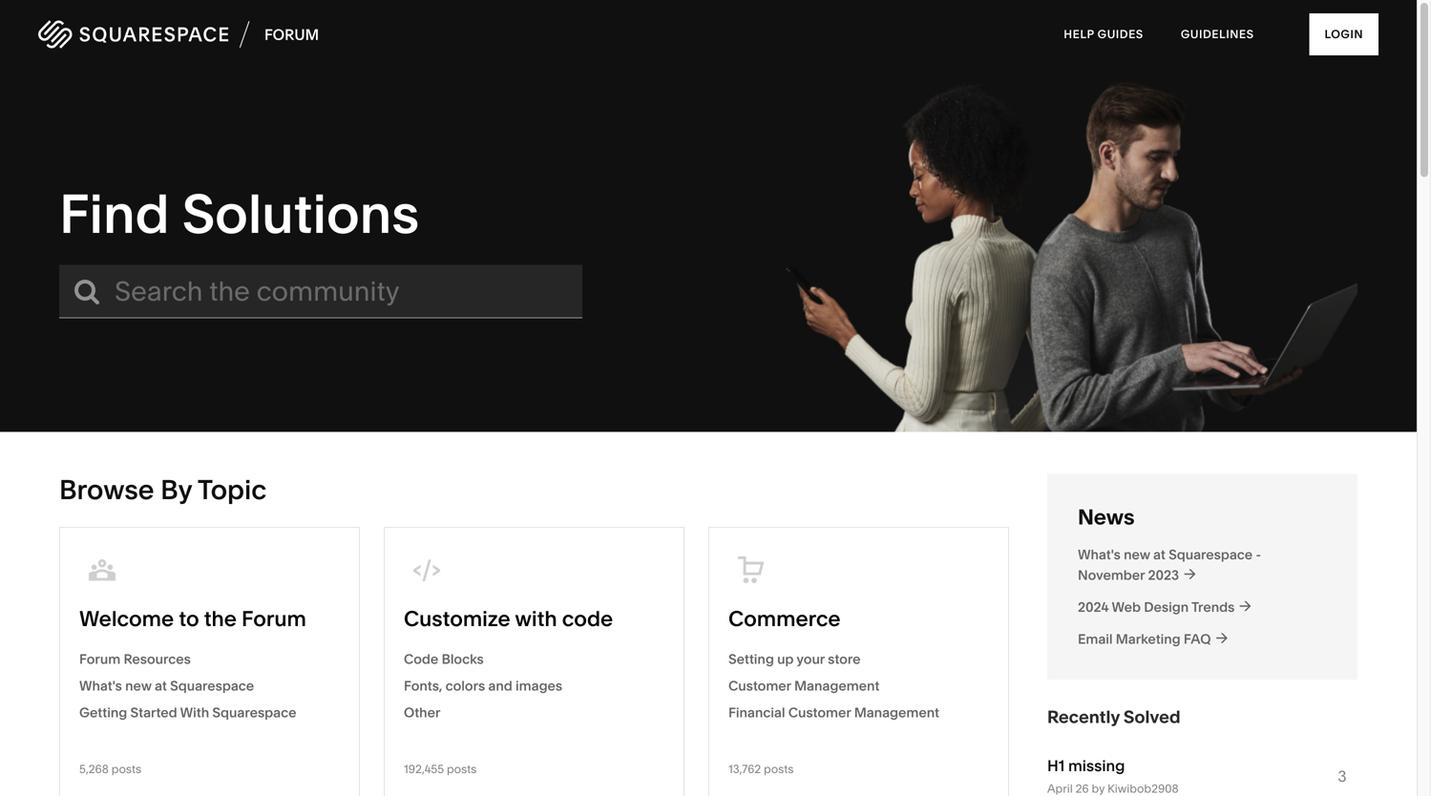 Task type: locate. For each thing, give the bounding box(es) containing it.
april
[[1048, 782, 1073, 796]]

0 vertical spatial squarespace
[[1169, 547, 1253, 563]]

posts right '192,455'
[[447, 763, 477, 776]]

customer
[[729, 678, 791, 694], [788, 705, 851, 721]]

resources
[[124, 651, 191, 668]]

design
[[1144, 599, 1189, 616]]

code
[[562, 606, 613, 632]]

0 horizontal spatial new
[[125, 678, 152, 694]]

1 horizontal spatial new
[[1124, 547, 1150, 563]]

forum resources
[[79, 651, 191, 668]]

other link
[[404, 703, 665, 724]]

new
[[1124, 547, 1150, 563], [125, 678, 152, 694]]

1 horizontal spatial what's
[[1078, 547, 1121, 563]]

1 posts from the left
[[111, 763, 141, 776]]

what's inside what's new at squarespace link
[[79, 678, 122, 694]]

customer up financial
[[729, 678, 791, 694]]

forum resources link
[[79, 649, 340, 670]]

store
[[828, 651, 861, 668]]

what's
[[1078, 547, 1121, 563], [79, 678, 122, 694]]

2024
[[1078, 599, 1109, 616]]

new up november
[[1124, 547, 1150, 563]]

email
[[1078, 631, 1113, 648]]

find
[[59, 181, 170, 247]]

faq
[[1184, 631, 1211, 648]]

what's new at squarespace link
[[79, 676, 340, 697]]

images
[[516, 678, 563, 694]]

help guides
[[1064, 27, 1144, 41]]

2024 web design trends link
[[1078, 597, 1327, 618]]

3
[[1338, 767, 1347, 786]]

0 vertical spatial what's
[[1078, 547, 1121, 563]]

guides
[[1098, 27, 1144, 41]]

setting up your store link
[[729, 649, 989, 670]]

forum down welcome
[[79, 651, 120, 668]]

squarespace down what's new at squarespace link
[[212, 705, 296, 721]]

guidelines link
[[1164, 10, 1271, 59]]

management
[[794, 678, 880, 694], [854, 705, 940, 721]]

up
[[777, 651, 794, 668]]

forum right the in the bottom of the page
[[242, 606, 306, 632]]

customer down customer management
[[788, 705, 851, 721]]

squarespace inside the getting started with squarespace link
[[212, 705, 296, 721]]

3 posts from the left
[[764, 763, 794, 776]]

2 horizontal spatial posts
[[764, 763, 794, 776]]

new for what's new at squarespace
[[125, 678, 152, 694]]

squarespace left "-"
[[1169, 547, 1253, 563]]

0 vertical spatial new
[[1124, 547, 1150, 563]]

posts right 5,268 in the bottom of the page
[[111, 763, 141, 776]]

management up the financial customer management
[[794, 678, 880, 694]]

marketing
[[1116, 631, 1181, 648]]

and
[[488, 678, 513, 694]]

blocks
[[442, 651, 484, 668]]

h1 missing link
[[1048, 757, 1125, 776]]

to
[[179, 606, 199, 632]]

at inside what's new at squarespace link
[[155, 678, 167, 694]]

financial
[[729, 705, 785, 721]]

what's up november
[[1078, 547, 1121, 563]]

0 horizontal spatial forum
[[79, 651, 120, 668]]

with
[[515, 606, 557, 632]]

what's up "getting"
[[79, 678, 122, 694]]

0 horizontal spatial at
[[155, 678, 167, 694]]

1 vertical spatial new
[[125, 678, 152, 694]]

squarespace
[[1169, 547, 1253, 563], [170, 678, 254, 694], [212, 705, 296, 721]]

code blocks
[[404, 651, 484, 668]]

email marketing faq
[[1078, 631, 1214, 648]]

news
[[1078, 504, 1135, 530]]

posts right 13,762
[[764, 763, 794, 776]]

customize
[[404, 606, 511, 632]]

new down forum resources
[[125, 678, 152, 694]]

fonts,
[[404, 678, 443, 694]]

1 vertical spatial customer
[[788, 705, 851, 721]]

1 horizontal spatial forum
[[242, 606, 306, 632]]

forum
[[242, 606, 306, 632], [79, 651, 120, 668]]

1 vertical spatial at
[[155, 678, 167, 694]]

0 vertical spatial at
[[1154, 547, 1166, 563]]

web
[[1112, 599, 1141, 616]]

at down the resources
[[155, 678, 167, 694]]

code blocks link
[[404, 649, 665, 670]]

13,762
[[729, 763, 761, 776]]

welcome to the forum link
[[79, 606, 340, 649]]

at for what's new at squarespace - november 2023
[[1154, 547, 1166, 563]]

commerce
[[729, 606, 841, 632]]

financial customer management
[[729, 705, 940, 721]]

0 horizontal spatial what's
[[79, 678, 122, 694]]

h1 missing april 26 by kiwibob2908
[[1048, 757, 1179, 796]]

at inside what's new at squarespace - november 2023
[[1154, 547, 1166, 563]]

5,268 posts
[[79, 763, 141, 776]]

welcome to the forum
[[79, 606, 306, 632]]

getting started with squarespace link
[[79, 703, 340, 724]]

trends
[[1192, 599, 1235, 616]]

what's for what's new at squarespace - november 2023
[[1078, 547, 1121, 563]]

1 vertical spatial squarespace
[[170, 678, 254, 694]]

13,762 posts
[[729, 763, 794, 776]]

new inside what's new at squarespace - november 2023
[[1124, 547, 1150, 563]]

your
[[797, 651, 825, 668]]

2024 web design trends
[[1078, 599, 1238, 616]]

customer management link
[[729, 676, 989, 697]]

posts for welcome
[[111, 763, 141, 776]]

setting
[[729, 651, 774, 668]]

other
[[404, 705, 441, 721]]

squarespace inside what's new at squarespace - november 2023
[[1169, 547, 1253, 563]]

find solutions
[[59, 181, 419, 247]]

at
[[1154, 547, 1166, 563], [155, 678, 167, 694]]

posts
[[111, 763, 141, 776], [447, 763, 477, 776], [764, 763, 794, 776]]

h1
[[1048, 757, 1065, 776]]

1 horizontal spatial posts
[[447, 763, 477, 776]]

2 vertical spatial squarespace
[[212, 705, 296, 721]]

1 horizontal spatial at
[[1154, 547, 1166, 563]]

fonts, colors and images
[[404, 678, 563, 694]]

192,455 posts
[[404, 763, 477, 776]]

2 posts from the left
[[447, 763, 477, 776]]

2023
[[1148, 567, 1179, 584]]

0 horizontal spatial posts
[[111, 763, 141, 776]]

at for what's new at squarespace
[[155, 678, 167, 694]]

1 vertical spatial what's
[[79, 678, 122, 694]]

26
[[1076, 782, 1089, 796]]

squarespace inside what's new at squarespace link
[[170, 678, 254, 694]]

at up 2023
[[1154, 547, 1166, 563]]

management down customer management link
[[854, 705, 940, 721]]

1 vertical spatial management
[[854, 705, 940, 721]]

what's inside what's new at squarespace - november 2023
[[1078, 547, 1121, 563]]

guidelines
[[1181, 27, 1254, 41]]

squarespace down forum resources link
[[170, 678, 254, 694]]

login link
[[1310, 13, 1379, 55]]

welcome
[[79, 606, 174, 632]]



Task type: vqa. For each thing, say whether or not it's contained in the screenshot.
Hour
no



Task type: describe. For each thing, give the bounding box(es) containing it.
the
[[204, 606, 237, 632]]

kiwibob2908
[[1108, 782, 1179, 796]]

missing
[[1069, 757, 1125, 776]]

posts for customize
[[447, 763, 477, 776]]

solved
[[1124, 707, 1181, 728]]

0 vertical spatial forum
[[242, 606, 306, 632]]

fonts, colors and images link
[[404, 676, 665, 697]]

what's for what's new at squarespace
[[79, 678, 122, 694]]

1 vertical spatial forum
[[79, 651, 120, 668]]

customize with code
[[404, 606, 613, 632]]

new for what's new at squarespace - november 2023
[[1124, 547, 1150, 563]]

squarespace for what's new at squarespace
[[170, 678, 254, 694]]

0 vertical spatial customer
[[729, 678, 791, 694]]

squarespace forum image
[[38, 18, 319, 51]]

what's new at squarespace - november 2023 link
[[1078, 545, 1327, 586]]

getting
[[79, 705, 127, 721]]

kiwibob2908 link
[[1108, 782, 1179, 796]]

-
[[1256, 547, 1261, 563]]

help guides link
[[1047, 10, 1161, 59]]

login
[[1325, 27, 1364, 41]]

getting started with squarespace
[[79, 705, 296, 721]]

recently
[[1048, 707, 1120, 728]]

email marketing faq link
[[1078, 629, 1327, 650]]

started
[[130, 705, 177, 721]]

with
[[180, 705, 209, 721]]

financial customer management link
[[729, 703, 989, 724]]

192,455
[[404, 763, 444, 776]]

Search search field
[[115, 265, 481, 318]]

by
[[1092, 782, 1105, 796]]

help
[[1064, 27, 1095, 41]]

squarespace for what's new at squarespace - november 2023
[[1169, 547, 1253, 563]]

squarespace for getting started with squarespace
[[212, 705, 296, 721]]

customer management
[[729, 678, 880, 694]]

november
[[1078, 567, 1145, 584]]

search image
[[74, 278, 99, 305]]

commerce link
[[729, 606, 989, 649]]

what's new at squarespace
[[79, 678, 254, 694]]

5,268
[[79, 763, 109, 776]]

0 vertical spatial management
[[794, 678, 880, 694]]

colors
[[446, 678, 485, 694]]

solutions
[[182, 181, 419, 247]]

recently solved
[[1048, 707, 1181, 728]]

code
[[404, 651, 439, 668]]

what's new at squarespace - november 2023
[[1078, 547, 1261, 584]]

setting up your store
[[729, 651, 861, 668]]

customize with code link
[[404, 606, 665, 649]]



